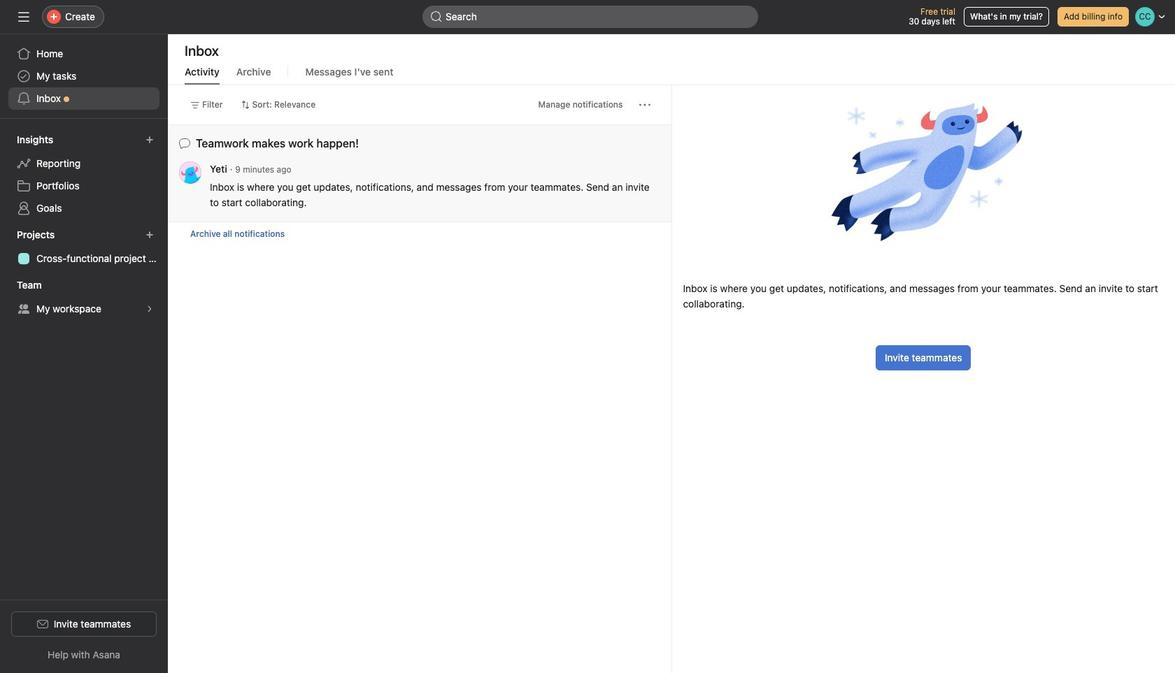 Task type: locate. For each thing, give the bounding box(es) containing it.
see details, my workspace image
[[146, 305, 154, 313]]

teams element
[[0, 273, 168, 323]]

more actions image
[[639, 99, 650, 111]]

list box
[[423, 6, 759, 28]]

new project or portfolio image
[[146, 231, 154, 239]]

new insights image
[[146, 136, 154, 144]]

insights element
[[0, 127, 168, 223]]



Task type: describe. For each thing, give the bounding box(es) containing it.
sort: relevance image
[[241, 101, 249, 109]]

hide sidebar image
[[18, 11, 29, 22]]

isinverse image
[[431, 11, 442, 22]]

projects element
[[0, 223, 168, 273]]

global element
[[0, 34, 168, 118]]



Task type: vqa. For each thing, say whether or not it's contained in the screenshot.
list box
yes



